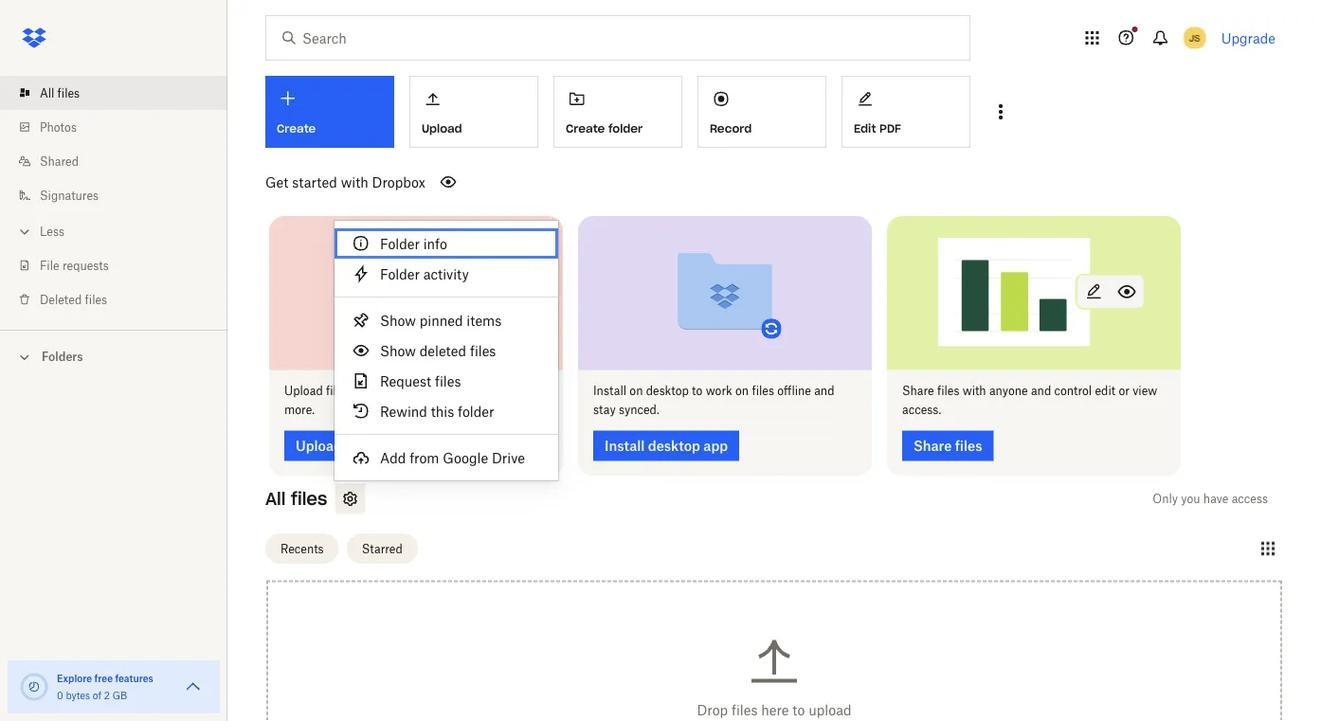 Task type: vqa. For each thing, say whether or not it's contained in the screenshot.
top TB
no



Task type: describe. For each thing, give the bounding box(es) containing it.
shared
[[40, 154, 79, 168]]

edit
[[854, 121, 876, 136]]

drop
[[697, 702, 728, 718]]

gb
[[112, 689, 127, 701]]

started
[[292, 174, 337, 190]]

with for files
[[963, 384, 986, 398]]

file requests link
[[15, 248, 227, 282]]

add
[[380, 450, 406, 466]]

create folder
[[566, 121, 643, 136]]

request files
[[380, 373, 461, 389]]

install
[[593, 384, 626, 398]]

folder inside button
[[608, 121, 643, 136]]

quota usage element
[[19, 672, 49, 702]]

desktop
[[646, 384, 689, 398]]

all files inside list item
[[40, 86, 80, 100]]

1 on from the left
[[630, 384, 643, 398]]

folder activity
[[380, 266, 469, 282]]

folder for folder info
[[380, 235, 420, 252]]

info
[[423, 235, 447, 252]]

of
[[93, 689, 101, 701]]

to for drop files here to upload
[[792, 702, 805, 718]]

activity
[[423, 266, 469, 282]]

view
[[1133, 384, 1157, 398]]

1 and from the left
[[351, 384, 372, 398]]

anyone
[[989, 384, 1028, 398]]

deleted files
[[40, 292, 107, 307]]

add from google drive menu item
[[335, 443, 558, 473]]

share
[[902, 384, 934, 398]]

stay
[[593, 403, 616, 417]]

starred button
[[346, 534, 418, 564]]

deleted
[[40, 292, 82, 307]]

only you have access
[[1153, 492, 1268, 506]]

rewind this folder menu item
[[335, 396, 558, 426]]

pinned
[[420, 312, 463, 328]]

list containing all files
[[0, 64, 227, 330]]

access.
[[902, 403, 941, 417]]

all files link
[[15, 76, 227, 110]]

you
[[1181, 492, 1200, 506]]

files inside deleted files link
[[85, 292, 107, 307]]

explore
[[57, 672, 92, 684]]

folder info
[[380, 235, 447, 252]]

control
[[1054, 384, 1092, 398]]

drop files here to upload
[[697, 702, 852, 718]]

bytes
[[66, 689, 90, 701]]

deleted
[[420, 343, 466, 359]]

request files menu item
[[335, 366, 558, 396]]

explore free features 0 bytes of 2 gb
[[57, 672, 153, 701]]

signatures
[[40, 188, 99, 202]]

only
[[1153, 492, 1178, 506]]

install on desktop to work on files offline and stay synced.
[[593, 384, 834, 417]]

folders
[[42, 350, 83, 364]]

this
[[431, 403, 454, 419]]

deleted files link
[[15, 282, 227, 317]]

share files with anyone and control edit or view access.
[[902, 384, 1157, 417]]

features
[[115, 672, 153, 684]]

work
[[706, 384, 732, 398]]

request
[[380, 373, 431, 389]]

record button
[[697, 76, 826, 148]]

edit
[[1095, 384, 1116, 398]]

files inside request files menu item
[[435, 373, 461, 389]]

files inside install on desktop to work on files offline and stay synced.
[[752, 384, 774, 398]]

show pinned items menu item
[[335, 305, 558, 335]]

or
[[1119, 384, 1130, 398]]

google
[[443, 450, 488, 466]]

photos link
[[15, 110, 227, 144]]

pdf
[[880, 121, 901, 136]]

upload
[[809, 702, 852, 718]]

show pinned items
[[380, 312, 502, 328]]

shared link
[[15, 144, 227, 178]]

show for show pinned items
[[380, 312, 416, 328]]

to for install on desktop to work on files offline and stay synced.
[[692, 384, 703, 398]]

starred
[[362, 542, 403, 556]]

files inside upload files and folders to edit, share, sign, and more.
[[326, 384, 348, 398]]

and inside install on desktop to work on files offline and stay synced.
[[814, 384, 834, 398]]

less image
[[15, 222, 34, 241]]

have
[[1203, 492, 1229, 506]]



Task type: locate. For each thing, give the bounding box(es) containing it.
on up synced.
[[630, 384, 643, 398]]

and
[[351, 384, 372, 398], [518, 384, 538, 398], [814, 384, 834, 398], [1031, 384, 1051, 398]]

all files
[[40, 86, 80, 100], [265, 488, 327, 510]]

less
[[40, 224, 64, 238]]

files inside all files link
[[57, 86, 80, 100]]

upgrade
[[1221, 30, 1276, 46]]

0 vertical spatial all
[[40, 86, 54, 100]]

and right sign,
[[518, 384, 538, 398]]

files inside share files with anyone and control edit or view access.
[[937, 384, 959, 398]]

and inside share files with anyone and control edit or view access.
[[1031, 384, 1051, 398]]

to right here
[[792, 702, 805, 718]]

1 vertical spatial all
[[265, 488, 286, 510]]

from
[[410, 450, 439, 466]]

here
[[761, 702, 789, 718]]

get started with dropbox
[[265, 174, 425, 190]]

add from google drive
[[380, 450, 525, 466]]

1 horizontal spatial folder
[[608, 121, 643, 136]]

1 horizontal spatial to
[[692, 384, 703, 398]]

file requests
[[40, 258, 109, 272]]

upload
[[284, 384, 323, 398]]

all up recents button
[[265, 488, 286, 510]]

edit,
[[428, 384, 452, 398]]

folder info menu item
[[335, 228, 558, 259]]

rewind
[[380, 403, 427, 419]]

drive
[[492, 450, 525, 466]]

files inside show deleted files menu item
[[470, 343, 496, 359]]

file
[[40, 258, 59, 272]]

1 vertical spatial with
[[963, 384, 986, 398]]

and right offline
[[814, 384, 834, 398]]

to left work
[[692, 384, 703, 398]]

folder down folder info
[[380, 266, 420, 282]]

upgrade link
[[1221, 30, 1276, 46]]

rewind this folder
[[380, 403, 494, 419]]

show for show deleted files
[[380, 343, 416, 359]]

files right "deleted"
[[85, 292, 107, 307]]

1 vertical spatial folder
[[458, 403, 494, 419]]

requests
[[62, 258, 109, 272]]

1 horizontal spatial all
[[265, 488, 286, 510]]

to left edit,
[[414, 384, 425, 398]]

show inside show pinned items menu item
[[380, 312, 416, 328]]

edit pdf button
[[842, 76, 970, 148]]

files down items
[[470, 343, 496, 359]]

files
[[57, 86, 80, 100], [85, 292, 107, 307], [470, 343, 496, 359], [435, 373, 461, 389], [326, 384, 348, 398], [752, 384, 774, 398], [937, 384, 959, 398], [291, 488, 327, 510], [732, 702, 758, 718]]

0 horizontal spatial with
[[341, 174, 368, 190]]

show deleted files menu item
[[335, 335, 558, 366]]

0 vertical spatial with
[[341, 174, 368, 190]]

files left here
[[732, 702, 758, 718]]

dropbox image
[[15, 19, 53, 57]]

sign,
[[490, 384, 515, 398]]

1 show from the top
[[380, 312, 416, 328]]

recents
[[281, 542, 324, 556]]

1 vertical spatial all files
[[265, 488, 327, 510]]

folder inside menu item
[[458, 403, 494, 419]]

show left pinned
[[380, 312, 416, 328]]

create folder button
[[553, 76, 682, 148]]

3 and from the left
[[814, 384, 834, 398]]

files right upload
[[326, 384, 348, 398]]

to inside upload files and folders to edit, share, sign, and more.
[[414, 384, 425, 398]]

show deleted files
[[380, 343, 496, 359]]

all files up recents
[[265, 488, 327, 510]]

edit pdf
[[854, 121, 901, 136]]

free
[[94, 672, 113, 684]]

0
[[57, 689, 63, 701]]

with inside share files with anyone and control edit or view access.
[[963, 384, 986, 398]]

with for started
[[341, 174, 368, 190]]

upload files and folders to edit, share, sign, and more.
[[284, 384, 538, 417]]

synced.
[[619, 403, 659, 417]]

folder for folder activity
[[380, 266, 420, 282]]

1 horizontal spatial on
[[735, 384, 749, 398]]

2 folder from the top
[[380, 266, 420, 282]]

on right work
[[735, 384, 749, 398]]

4 and from the left
[[1031, 384, 1051, 398]]

files right share
[[937, 384, 959, 398]]

all files up photos
[[40, 86, 80, 100]]

all up photos
[[40, 86, 54, 100]]

folder
[[608, 121, 643, 136], [458, 403, 494, 419]]

all files list item
[[0, 76, 227, 110]]

folders
[[375, 384, 411, 398]]

0 vertical spatial folder
[[608, 121, 643, 136]]

get
[[265, 174, 288, 190]]

1 vertical spatial folder
[[380, 266, 420, 282]]

list
[[0, 64, 227, 330]]

files up photos
[[57, 86, 80, 100]]

2 horizontal spatial to
[[792, 702, 805, 718]]

and left folders
[[351, 384, 372, 398]]

0 vertical spatial all files
[[40, 86, 80, 100]]

folder left 'info'
[[380, 235, 420, 252]]

files left offline
[[752, 384, 774, 398]]

on
[[630, 384, 643, 398], [735, 384, 749, 398]]

folder
[[380, 235, 420, 252], [380, 266, 420, 282]]

folder down share, on the left bottom of page
[[458, 403, 494, 419]]

1 horizontal spatial with
[[963, 384, 986, 398]]

signatures link
[[15, 178, 227, 212]]

0 horizontal spatial to
[[414, 384, 425, 398]]

with right started
[[341, 174, 368, 190]]

create
[[566, 121, 605, 136]]

files up rewind this folder menu item
[[435, 373, 461, 389]]

photos
[[40, 120, 77, 134]]

files left folder settings image
[[291, 488, 327, 510]]

folder settings image
[[339, 488, 361, 510]]

all
[[40, 86, 54, 100], [265, 488, 286, 510]]

show up request
[[380, 343, 416, 359]]

0 horizontal spatial folder
[[458, 403, 494, 419]]

dropbox
[[372, 174, 425, 190]]

with left anyone
[[963, 384, 986, 398]]

folder activity menu item
[[335, 259, 558, 289]]

2 show from the top
[[380, 343, 416, 359]]

and left control at bottom
[[1031, 384, 1051, 398]]

share,
[[455, 384, 487, 398]]

with
[[341, 174, 368, 190], [963, 384, 986, 398]]

0 vertical spatial folder
[[380, 235, 420, 252]]

show
[[380, 312, 416, 328], [380, 343, 416, 359]]

1 vertical spatial show
[[380, 343, 416, 359]]

to inside install on desktop to work on files offline and stay synced.
[[692, 384, 703, 398]]

1 horizontal spatial all files
[[265, 488, 327, 510]]

to
[[414, 384, 425, 398], [692, 384, 703, 398], [792, 702, 805, 718]]

folder right the create
[[608, 121, 643, 136]]

access
[[1232, 492, 1268, 506]]

show inside show deleted files menu item
[[380, 343, 416, 359]]

0 vertical spatial show
[[380, 312, 416, 328]]

more.
[[284, 403, 315, 417]]

0 horizontal spatial all
[[40, 86, 54, 100]]

0 horizontal spatial all files
[[40, 86, 80, 100]]

0 horizontal spatial on
[[630, 384, 643, 398]]

all inside list item
[[40, 86, 54, 100]]

2 and from the left
[[518, 384, 538, 398]]

folders button
[[0, 342, 227, 370]]

folder inside folder info menu item
[[380, 235, 420, 252]]

record
[[710, 121, 752, 136]]

2
[[104, 689, 110, 701]]

1 folder from the top
[[380, 235, 420, 252]]

items
[[467, 312, 502, 328]]

recents button
[[265, 534, 339, 564]]

offline
[[777, 384, 811, 398]]

folder inside "folder activity" menu item
[[380, 266, 420, 282]]

2 on from the left
[[735, 384, 749, 398]]



